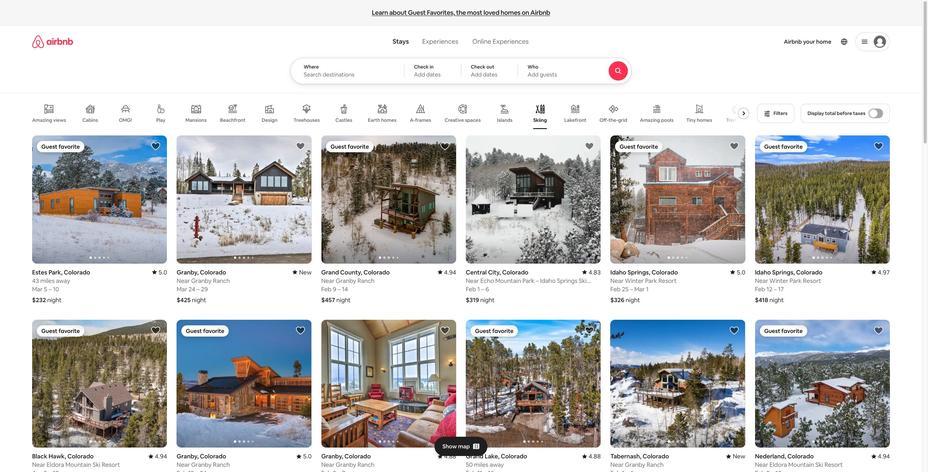 Task type: locate. For each thing, give the bounding box(es) containing it.
park inside idaho springs, colorado near winter park resort feb 25 – mar 1 $326 night
[[645, 277, 657, 285]]

1 horizontal spatial mountain
[[495, 277, 521, 285]]

5.0 out of 5 average rating image
[[152, 269, 167, 276], [297, 453, 312, 461]]

0 horizontal spatial park
[[522, 277, 535, 285]]

1 horizontal spatial amazing
[[640, 117, 660, 124]]

– right 25 at the bottom of page
[[630, 286, 633, 293]]

6 night from the left
[[770, 296, 784, 304]]

3 feb from the left
[[321, 286, 332, 293]]

add down online
[[471, 71, 482, 78]]

omg!
[[119, 117, 132, 124]]

2 horizontal spatial park
[[790, 277, 802, 285]]

0 horizontal spatial airbnb
[[530, 8, 550, 17]]

43
[[32, 277, 39, 285]]

mar inside granby, colorado near granby ranch mar 24 – 29 $425 night
[[177, 286, 187, 293]]

1 horizontal spatial winter
[[770, 277, 788, 285]]

granby for 5.0
[[191, 461, 212, 469]]

4.88 down show at the left bottom of page
[[444, 453, 456, 461]]

new
[[299, 269, 312, 276], [733, 453, 745, 461]]

idaho inside idaho springs, colorado near winter park resort feb 12 – 17 $418 night
[[755, 269, 771, 276]]

2 4.94 out of 5 average rating image from the left
[[871, 453, 890, 461]]

add inside who add guests
[[528, 71, 539, 78]]

night
[[47, 296, 62, 304], [192, 296, 206, 304], [480, 296, 495, 304], [626, 296, 640, 304], [336, 296, 351, 304], [770, 296, 784, 304]]

0 horizontal spatial mountain
[[65, 461, 91, 469]]

1 horizontal spatial experiences
[[493, 37, 529, 46]]

1 horizontal spatial 4.88 out of 5 average rating image
[[582, 453, 601, 461]]

– inside granby, colorado near granby ranch mar 24 – 29 $425 night
[[197, 286, 200, 293]]

check inside check in add dates
[[414, 64, 429, 70]]

– left 6
[[481, 286, 484, 293]]

– right 5
[[49, 286, 52, 293]]

1 add from the left
[[414, 71, 425, 78]]

feb inside idaho springs, colorado near winter park resort feb 25 – mar 1 $326 night
[[610, 286, 621, 293]]

3 park from the left
[[790, 277, 802, 285]]

airbnb inside profile "element"
[[784, 38, 802, 45]]

add
[[414, 71, 425, 78], [471, 71, 482, 78], [528, 71, 539, 78]]

favorites,
[[427, 8, 455, 17]]

1 vertical spatial new
[[733, 453, 745, 461]]

creative spaces
[[445, 117, 481, 124]]

0 horizontal spatial amazing
[[32, 117, 52, 123]]

1 granby, colorado near granby ranch from the left
[[177, 453, 230, 469]]

2 mar from the left
[[177, 286, 187, 293]]

homes for tiny homes
[[697, 117, 712, 124]]

0 horizontal spatial winter
[[625, 277, 644, 285]]

4.94 out of 5 average rating image
[[149, 453, 167, 461], [871, 453, 890, 461]]

2 4.88 out of 5 average rating image from the left
[[438, 453, 456, 461]]

1
[[477, 286, 480, 293], [646, 286, 649, 293]]

ski inside the nederland, colorado near eldora mountain ski resort
[[816, 461, 823, 469]]

park inside central city, colorado near echo mountain park – idaho springs ski resort
[[522, 277, 535, 285]]

park inside idaho springs, colorado near winter park resort feb 12 – 17 $418 night
[[790, 277, 802, 285]]

night down 6
[[480, 296, 495, 304]]

– inside feb 1 – 6 $319 night
[[481, 286, 484, 293]]

0 horizontal spatial 5.0
[[159, 269, 167, 276]]

0 vertical spatial add to wishlist: granby, colorado image
[[296, 142, 305, 151]]

winter inside idaho springs, colorado near winter park resort feb 25 – mar 1 $326 night
[[625, 277, 644, 285]]

airbnb inside button
[[530, 8, 550, 17]]

2 horizontal spatial homes
[[697, 117, 712, 124]]

0 horizontal spatial 4.88 out of 5 average rating image
[[438, 453, 456, 461]]

4 feb from the left
[[755, 286, 765, 293]]

0 vertical spatial miles
[[40, 277, 55, 285]]

5.0 out of 5 average rating image
[[730, 269, 745, 276]]

resort inside the nederland, colorado near eldora mountain ski resort
[[825, 461, 843, 469]]

1 horizontal spatial away
[[490, 461, 504, 469]]

mountain for city,
[[495, 277, 521, 285]]

online
[[472, 37, 491, 46]]

central city, colorado near echo mountain park – idaho springs ski resort
[[466, 269, 587, 292]]

colorado inside grand lake, colorado 50 miles away
[[501, 453, 527, 461]]

0 horizontal spatial eldora
[[47, 461, 64, 469]]

1 night from the left
[[47, 296, 62, 304]]

grand inside grand lake, colorado 50 miles away
[[466, 453, 484, 461]]

4 night from the left
[[626, 296, 640, 304]]

park,
[[49, 269, 63, 276]]

night down 10
[[47, 296, 62, 304]]

idaho left springs
[[540, 277, 556, 285]]

add to wishlist: idaho springs, colorado image
[[874, 142, 884, 151]]

2 winter from the left
[[770, 277, 788, 285]]

2 horizontal spatial mar
[[634, 286, 645, 293]]

away for lake,
[[490, 461, 504, 469]]

before
[[837, 110, 852, 117]]

$326
[[610, 296, 624, 304]]

new for new place to stay icon
[[299, 269, 312, 276]]

1 horizontal spatial eldora
[[770, 461, 787, 469]]

1 vertical spatial grand
[[466, 453, 484, 461]]

1 left 6
[[477, 286, 480, 293]]

tiny
[[686, 117, 696, 124]]

colorado inside idaho springs, colorado near winter park resort feb 12 – 17 $418 night
[[796, 269, 823, 276]]

1 horizontal spatial idaho
[[610, 269, 626, 276]]

5
[[44, 286, 47, 293]]

away down lake,
[[490, 461, 504, 469]]

1 vertical spatial away
[[490, 461, 504, 469]]

on
[[522, 8, 529, 17]]

1 eldora from the left
[[47, 461, 64, 469]]

miles up 5
[[40, 277, 55, 285]]

12
[[767, 286, 773, 293]]

1 mar from the left
[[32, 286, 43, 293]]

resort inside idaho springs, colorado near winter park resort feb 12 – 17 $418 night
[[803, 277, 821, 285]]

dates
[[426, 71, 441, 78], [483, 71, 498, 78]]

experiences
[[422, 37, 458, 46], [493, 37, 529, 46]]

1 horizontal spatial park
[[645, 277, 657, 285]]

idaho up 12
[[755, 269, 771, 276]]

0 horizontal spatial 5.0 out of 5 average rating image
[[152, 269, 167, 276]]

– left 17
[[774, 286, 777, 293]]

2 experiences from the left
[[493, 37, 529, 46]]

granby
[[191, 277, 212, 285], [336, 277, 356, 285], [191, 461, 212, 469], [625, 461, 645, 469], [336, 461, 356, 469]]

winter inside idaho springs, colorado near winter park resort feb 12 – 17 $418 night
[[770, 277, 788, 285]]

who
[[528, 64, 538, 70]]

eldora down the nederland,
[[770, 461, 787, 469]]

display total before taxes
[[808, 110, 866, 117]]

0 horizontal spatial new
[[299, 269, 312, 276]]

$232
[[32, 296, 46, 304]]

homes left on in the top of the page
[[501, 8, 520, 17]]

ranch
[[213, 277, 230, 285], [358, 277, 375, 285], [213, 461, 230, 469], [647, 461, 664, 469], [358, 461, 375, 469]]

night down 14
[[336, 296, 351, 304]]

0 horizontal spatial granby, colorado near granby ranch
[[177, 453, 230, 469]]

none search field containing stays
[[291, 26, 654, 84]]

night down 29
[[192, 296, 206, 304]]

eldora inside black hawk, colorado near eldora mountain ski resort
[[47, 461, 64, 469]]

4.94
[[444, 269, 456, 276], [155, 453, 167, 461], [878, 453, 890, 461]]

dates down in
[[426, 71, 441, 78]]

1 horizontal spatial 4.94 out of 5 average rating image
[[871, 453, 890, 461]]

2 night from the left
[[192, 296, 206, 304]]

4.88 out of 5 average rating image for granby, colorado near granby ranch
[[438, 453, 456, 461]]

springs, inside idaho springs, colorado near winter park resort feb 12 – 17 $418 night
[[772, 269, 795, 276]]

springs, inside idaho springs, colorado near winter park resort feb 25 – mar 1 $326 night
[[628, 269, 650, 276]]

granby inside tabernash, colorado near granby ranch
[[625, 461, 645, 469]]

0 horizontal spatial add
[[414, 71, 425, 78]]

1 horizontal spatial springs,
[[772, 269, 795, 276]]

mar left 24
[[177, 286, 187, 293]]

1 horizontal spatial new
[[733, 453, 745, 461]]

17
[[778, 286, 784, 293]]

0 horizontal spatial away
[[56, 277, 70, 285]]

group
[[32, 98, 752, 129], [32, 136, 167, 264], [177, 136, 312, 264], [321, 136, 456, 264], [466, 136, 601, 264], [610, 136, 745, 264], [755, 136, 890, 264], [32, 320, 167, 448], [177, 320, 312, 448], [321, 320, 456, 448], [466, 320, 601, 448], [610, 320, 745, 448], [755, 320, 890, 448]]

check out add dates
[[471, 64, 498, 78]]

winter
[[625, 277, 644, 285], [770, 277, 788, 285]]

add down who
[[528, 71, 539, 78]]

2 eldora from the left
[[770, 461, 787, 469]]

0 horizontal spatial grand
[[321, 269, 339, 276]]

resort inside black hawk, colorado near eldora mountain ski resort
[[102, 461, 120, 469]]

0 horizontal spatial 4.94 out of 5 average rating image
[[149, 453, 167, 461]]

1 horizontal spatial miles
[[474, 461, 488, 469]]

1 horizontal spatial granby, colorado near granby ranch
[[321, 453, 375, 469]]

what can we help you find? tab list
[[386, 33, 465, 51]]

0 horizontal spatial springs,
[[628, 269, 650, 276]]

night inside feb 1 – 6 $319 night
[[480, 296, 495, 304]]

None search field
[[291, 26, 654, 84]]

1 horizontal spatial check
[[471, 64, 485, 70]]

amazing left 'views'
[[32, 117, 52, 123]]

2 horizontal spatial idaho
[[755, 269, 771, 276]]

echo
[[480, 277, 494, 285]]

springs, up 25 at the bottom of page
[[628, 269, 650, 276]]

granby, colorado near granby ranch for 5.0
[[177, 453, 230, 469]]

0 horizontal spatial miles
[[40, 277, 55, 285]]

new place to stay image
[[293, 269, 312, 276]]

grand county, colorado near granby ranch feb 9 – 14 $457 night
[[321, 269, 390, 304]]

granby, colorado near granby ranch
[[177, 453, 230, 469], [321, 453, 375, 469]]

night down 17
[[770, 296, 784, 304]]

county,
[[340, 269, 362, 276]]

night inside idaho springs, colorado near winter park resort feb 12 – 17 $418 night
[[770, 296, 784, 304]]

idaho up 25 at the bottom of page
[[610, 269, 626, 276]]

1 4.88 from the left
[[589, 453, 601, 461]]

2 granby, colorado near granby ranch from the left
[[321, 453, 375, 469]]

granby inside granby, colorado near granby ranch mar 24 – 29 $425 night
[[191, 277, 212, 285]]

1 experiences from the left
[[422, 37, 458, 46]]

1 horizontal spatial grand
[[466, 453, 484, 461]]

– inside grand county, colorado near granby ranch feb 9 – 14 $457 night
[[338, 286, 341, 293]]

check left in
[[414, 64, 429, 70]]

0 vertical spatial new
[[299, 269, 312, 276]]

1 4.94 out of 5 average rating image from the left
[[149, 453, 167, 461]]

night inside idaho springs, colorado near winter park resort feb 25 – mar 1 $326 night
[[626, 296, 640, 304]]

tabernash,
[[610, 453, 641, 461]]

frames
[[415, 117, 431, 124]]

4.88 out of 5 average rating image left tabernash,
[[582, 453, 601, 461]]

1 feb from the left
[[466, 286, 476, 293]]

miles inside grand lake, colorado 50 miles away
[[474, 461, 488, 469]]

1 winter from the left
[[625, 277, 644, 285]]

grand for 50
[[466, 453, 484, 461]]

2 horizontal spatial ski
[[816, 461, 823, 469]]

colorado inside central city, colorado near echo mountain park – idaho springs ski resort
[[502, 269, 529, 276]]

mountain inside central city, colorado near echo mountain park – idaho springs ski resort
[[495, 277, 521, 285]]

add inside check out add dates
[[471, 71, 482, 78]]

granby for 4.88
[[336, 461, 356, 469]]

night down 25 at the bottom of page
[[626, 296, 640, 304]]

0 horizontal spatial dates
[[426, 71, 441, 78]]

dates down out in the top of the page
[[483, 71, 498, 78]]

mar right 25 at the bottom of page
[[634, 286, 645, 293]]

away up 10
[[56, 277, 70, 285]]

1 horizontal spatial 4.88
[[589, 453, 601, 461]]

add to wishlist: granby, colorado image
[[296, 142, 305, 151], [440, 326, 450, 336]]

creative
[[445, 117, 464, 124]]

homes right earth
[[381, 117, 397, 124]]

add down 'what can we help you find?' tab list on the top
[[414, 71, 425, 78]]

guests
[[540, 71, 557, 78]]

3 add from the left
[[528, 71, 539, 78]]

winter for mar
[[625, 277, 644, 285]]

taxes
[[853, 110, 866, 117]]

airbnb left your
[[784, 38, 802, 45]]

loved
[[484, 8, 499, 17]]

homes for earth homes
[[381, 117, 397, 124]]

1 horizontal spatial add
[[471, 71, 482, 78]]

3 mar from the left
[[634, 286, 645, 293]]

0 horizontal spatial mar
[[32, 286, 43, 293]]

black
[[32, 453, 47, 461]]

– left springs
[[536, 277, 539, 285]]

airbnb right on in the top of the page
[[530, 8, 550, 17]]

1 dates from the left
[[426, 71, 441, 78]]

0 horizontal spatial idaho
[[540, 277, 556, 285]]

4.97 out of 5 average rating image
[[871, 269, 890, 276]]

2 park from the left
[[645, 277, 657, 285]]

29
[[201, 286, 208, 293]]

dates inside check in add dates
[[426, 71, 441, 78]]

1 horizontal spatial ski
[[579, 277, 587, 285]]

1 horizontal spatial homes
[[501, 8, 520, 17]]

3 night from the left
[[480, 296, 495, 304]]

0 horizontal spatial add to wishlist: granby, colorado image
[[296, 142, 305, 151]]

24
[[189, 286, 195, 293]]

1 right 25 at the bottom of page
[[646, 286, 649, 293]]

miles inside estes park, colorado 43 miles away mar 5 – 10 $232 night
[[40, 277, 55, 285]]

– inside idaho springs, colorado near winter park resort feb 25 – mar 1 $326 night
[[630, 286, 633, 293]]

winter up 25 at the bottom of page
[[625, 277, 644, 285]]

resort inside idaho springs, colorado near winter park resort feb 25 – mar 1 $326 night
[[658, 277, 677, 285]]

resort
[[658, 277, 677, 285], [803, 277, 821, 285], [466, 285, 484, 292], [102, 461, 120, 469], [825, 461, 843, 469]]

ranch inside tabernash, colorado near granby ranch
[[647, 461, 664, 469]]

4.94 for black hawk, colorado near eldora mountain ski resort
[[155, 453, 167, 461]]

mountain inside black hawk, colorado near eldora mountain ski resort
[[65, 461, 91, 469]]

4.88
[[589, 453, 601, 461], [444, 453, 456, 461]]

2 horizontal spatial add
[[528, 71, 539, 78]]

springs, up 17
[[772, 269, 795, 276]]

1 check from the left
[[414, 64, 429, 70]]

0 horizontal spatial homes
[[381, 117, 397, 124]]

nederland,
[[755, 453, 786, 461]]

0 vertical spatial airbnb
[[530, 8, 550, 17]]

add to wishlist: nederland, colorado image
[[874, 326, 884, 336]]

1 vertical spatial airbnb
[[784, 38, 802, 45]]

add to wishlist: estes park, colorado image
[[151, 142, 161, 151]]

eldora down hawk,
[[47, 461, 64, 469]]

5.0 for idaho springs, colorado near winter park resort feb 25 – mar 1 $326 night
[[737, 269, 745, 276]]

experiences up in
[[422, 37, 458, 46]]

experiences right online
[[493, 37, 529, 46]]

0 horizontal spatial ski
[[93, 461, 100, 469]]

feb
[[466, 286, 476, 293], [610, 286, 621, 293], [321, 286, 332, 293], [755, 286, 765, 293]]

1 4.88 out of 5 average rating image from the left
[[582, 453, 601, 461]]

near inside central city, colorado near echo mountain park – idaho springs ski resort
[[466, 277, 479, 285]]

off-
[[600, 117, 609, 123]]

2 add from the left
[[471, 71, 482, 78]]

0 horizontal spatial experiences
[[422, 37, 458, 46]]

idaho inside idaho springs, colorado near winter park resort feb 25 – mar 1 $326 night
[[610, 269, 626, 276]]

away inside estes park, colorado 43 miles away mar 5 – 10 $232 night
[[56, 277, 70, 285]]

2 dates from the left
[[483, 71, 498, 78]]

mountain for hawk,
[[65, 461, 91, 469]]

dates inside check out add dates
[[483, 71, 498, 78]]

2 check from the left
[[471, 64, 485, 70]]

feb up $319
[[466, 286, 476, 293]]

2 horizontal spatial 4.94
[[878, 453, 890, 461]]

0 vertical spatial 5.0 out of 5 average rating image
[[152, 269, 167, 276]]

winter up 17
[[770, 277, 788, 285]]

learn
[[372, 8, 388, 17]]

miles right 50
[[474, 461, 488, 469]]

1 1 from the left
[[477, 286, 480, 293]]

0 horizontal spatial 4.88
[[444, 453, 456, 461]]

25
[[622, 286, 629, 293]]

0 horizontal spatial check
[[414, 64, 429, 70]]

grand up 9
[[321, 269, 339, 276]]

4.94 out of 5 average rating image for black hawk, colorado near eldora mountain ski resort
[[149, 453, 167, 461]]

check left out in the top of the page
[[471, 64, 485, 70]]

feb left 12
[[755, 286, 765, 293]]

filters button
[[757, 104, 794, 123]]

near inside idaho springs, colorado near winter park resort feb 25 – mar 1 $326 night
[[610, 277, 624, 285]]

away inside grand lake, colorado 50 miles away
[[490, 461, 504, 469]]

2 springs, from the left
[[772, 269, 795, 276]]

treehouses
[[294, 117, 320, 124]]

airbnb
[[530, 8, 550, 17], [784, 38, 802, 45]]

feb inside idaho springs, colorado near winter park resort feb 12 – 17 $418 night
[[755, 286, 765, 293]]

4.88 left tabernash,
[[589, 453, 601, 461]]

1 vertical spatial 5.0 out of 5 average rating image
[[297, 453, 312, 461]]

springs,
[[628, 269, 650, 276], [772, 269, 795, 276]]

1 horizontal spatial mar
[[177, 286, 187, 293]]

in
[[430, 64, 434, 70]]

check for check out add dates
[[471, 64, 485, 70]]

0 horizontal spatial 1
[[477, 286, 480, 293]]

4.94 for nederland, colorado near eldora mountain ski resort
[[878, 453, 890, 461]]

feb 1 – 6 $319 night
[[466, 286, 495, 304]]

1 springs, from the left
[[628, 269, 650, 276]]

2 horizontal spatial 5.0
[[737, 269, 745, 276]]

spaces
[[465, 117, 481, 124]]

2 4.88 from the left
[[444, 453, 456, 461]]

idaho springs, colorado near winter park resort feb 25 – mar 1 $326 night
[[610, 269, 678, 304]]

4.88 out of 5 average rating image down show at the left bottom of page
[[438, 453, 456, 461]]

grand lake, colorado 50 miles away
[[466, 453, 527, 469]]

feb left 25 at the bottom of page
[[610, 286, 621, 293]]

ski
[[579, 277, 587, 285], [93, 461, 100, 469], [816, 461, 823, 469]]

1 vertical spatial add to wishlist: granby, colorado image
[[440, 326, 450, 336]]

eldora
[[47, 461, 64, 469], [770, 461, 787, 469]]

park for feb 12 – 17
[[790, 277, 802, 285]]

grand up 50
[[466, 453, 484, 461]]

granby, colorado near granby ranch mar 24 – 29 $425 night
[[177, 269, 230, 304]]

0 vertical spatial grand
[[321, 269, 339, 276]]

winter for 17
[[770, 277, 788, 285]]

away
[[56, 277, 70, 285], [490, 461, 504, 469]]

mar inside estes park, colorado 43 miles away mar 5 – 10 $232 night
[[32, 286, 43, 293]]

ski inside black hawk, colorado near eldora mountain ski resort
[[93, 461, 100, 469]]

park for feb 25 – mar 1
[[645, 277, 657, 285]]

add inside check in add dates
[[414, 71, 425, 78]]

1 horizontal spatial 5.0
[[303, 453, 312, 461]]

1 horizontal spatial 1
[[646, 286, 649, 293]]

– right 24
[[197, 286, 200, 293]]

colorado inside idaho springs, colorado near winter park resort feb 25 – mar 1 $326 night
[[652, 269, 678, 276]]

grand for near
[[321, 269, 339, 276]]

mansions
[[186, 117, 207, 124]]

ranch inside granby, colorado near granby ranch mar 24 – 29 $425 night
[[213, 277, 230, 285]]

grand inside grand county, colorado near granby ranch feb 9 – 14 $457 night
[[321, 269, 339, 276]]

1 vertical spatial miles
[[474, 461, 488, 469]]

resort for nederland, colorado near eldora mountain ski resort
[[825, 461, 843, 469]]

feb left 9
[[321, 286, 332, 293]]

mar left 5
[[32, 286, 43, 293]]

feb inside grand county, colorado near granby ranch feb 9 – 14 $457 night
[[321, 286, 332, 293]]

resort for idaho springs, colorado near winter park resort feb 25 – mar 1 $326 night
[[658, 277, 677, 285]]

4.88 out of 5 average rating image
[[582, 453, 601, 461], [438, 453, 456, 461]]

colorado inside granby, colorado near granby ranch mar 24 – 29 $425 night
[[200, 269, 226, 276]]

add to wishlist: black hawk, colorado image
[[151, 326, 161, 336]]

amazing left the pools
[[640, 117, 660, 124]]

1 horizontal spatial airbnb
[[784, 38, 802, 45]]

1 horizontal spatial dates
[[483, 71, 498, 78]]

– right 9
[[338, 286, 341, 293]]

0 horizontal spatial 4.94
[[155, 453, 167, 461]]

5 night from the left
[[336, 296, 351, 304]]

add to wishlist: grand county, colorado image
[[440, 142, 450, 151]]

lake,
[[485, 453, 500, 461]]

2 1 from the left
[[646, 286, 649, 293]]

check inside check out add dates
[[471, 64, 485, 70]]

night inside estes park, colorado 43 miles away mar 5 – 10 $232 night
[[47, 296, 62, 304]]

0 vertical spatial away
[[56, 277, 70, 285]]

homes right tiny
[[697, 117, 712, 124]]

resort for idaho springs, colorado near winter park resort feb 12 – 17 $418 night
[[803, 277, 821, 285]]

1 horizontal spatial 5.0 out of 5 average rating image
[[297, 453, 312, 461]]

–
[[536, 277, 539, 285], [49, 286, 52, 293], [197, 286, 200, 293], [481, 286, 484, 293], [630, 286, 633, 293], [338, 286, 341, 293], [774, 286, 777, 293]]

2 feb from the left
[[610, 286, 621, 293]]

park
[[522, 277, 535, 285], [645, 277, 657, 285], [790, 277, 802, 285]]

2 horizontal spatial mountain
[[788, 461, 814, 469]]

1 park from the left
[[522, 277, 535, 285]]



Task type: vqa. For each thing, say whether or not it's contained in the screenshot.


Task type: describe. For each thing, give the bounding box(es) containing it.
10
[[53, 286, 59, 293]]

resort inside central city, colorado near echo mountain park – idaho springs ski resort
[[466, 285, 484, 292]]

pools
[[661, 117, 674, 124]]

idaho for idaho springs, colorado near winter park resort feb 12 – 17 $418 night
[[755, 269, 771, 276]]

colorado inside the nederland, colorado near eldora mountain ski resort
[[788, 453, 814, 461]]

eldora inside the nederland, colorado near eldora mountain ski resort
[[770, 461, 787, 469]]

granby, colorado near granby ranch for 4.88
[[321, 453, 375, 469]]

airbnb your home link
[[779, 33, 836, 50]]

granby, for 5.0
[[177, 453, 199, 461]]

$319
[[466, 296, 479, 304]]

mar inside idaho springs, colorado near winter park resort feb 25 – mar 1 $326 night
[[634, 286, 645, 293]]

guest
[[408, 8, 426, 17]]

6
[[486, 286, 489, 293]]

– inside estes park, colorado 43 miles away mar 5 – 10 $232 night
[[49, 286, 52, 293]]

idaho inside central city, colorado near echo mountain park – idaho springs ski resort
[[540, 277, 556, 285]]

1 inside feb 1 – 6 $319 night
[[477, 286, 480, 293]]

stays tab panel
[[291, 58, 654, 84]]

earth homes
[[368, 117, 397, 124]]

near inside the nederland, colorado near eldora mountain ski resort
[[755, 461, 768, 469]]

amazing pools
[[640, 117, 674, 124]]

lakefront
[[564, 117, 587, 124]]

beachfront
[[220, 117, 246, 124]]

check for check in add dates
[[414, 64, 429, 70]]

about
[[389, 8, 407, 17]]

1 horizontal spatial add to wishlist: granby, colorado image
[[440, 326, 450, 336]]

add to wishlist: grand lake, colorado image
[[585, 326, 594, 336]]

1 inside idaho springs, colorado near winter park resort feb 25 – mar 1 $326 night
[[646, 286, 649, 293]]

granby for new
[[625, 461, 645, 469]]

total
[[825, 110, 836, 117]]

4.83 out of 5 average rating image
[[582, 269, 601, 276]]

idaho springs, colorado near winter park resort feb 12 – 17 $418 night
[[755, 269, 823, 304]]

off-the-grid
[[600, 117, 627, 123]]

airbnb your home
[[784, 38, 831, 45]]

islands
[[497, 117, 513, 124]]

filters
[[774, 110, 788, 117]]

a-
[[410, 117, 415, 124]]

idaho for idaho springs, colorado near winter park resort feb 25 – mar 1 $326 night
[[610, 269, 626, 276]]

most
[[467, 8, 482, 17]]

group containing amazing views
[[32, 98, 752, 129]]

dates for check in add dates
[[426, 71, 441, 78]]

cabins
[[82, 117, 98, 124]]

ranch for 4.88
[[358, 461, 375, 469]]

50
[[466, 461, 473, 469]]

Where search field
[[304, 71, 391, 78]]

map
[[458, 443, 470, 451]]

experiences button
[[415, 33, 465, 51]]

learn about guest favorites, the most loved homes on airbnb
[[372, 8, 550, 17]]

castles
[[336, 117, 352, 124]]

amazing views
[[32, 117, 66, 123]]

tabernash, colorado near granby ranch
[[610, 453, 669, 469]]

hawk,
[[49, 453, 66, 461]]

– inside idaho springs, colorado near winter park resort feb 12 – 17 $418 night
[[774, 286, 777, 293]]

add for check in add dates
[[414, 71, 425, 78]]

play
[[156, 117, 165, 124]]

add to wishlist: tabernash, colorado image
[[729, 326, 739, 336]]

profile element
[[541, 26, 890, 58]]

$425
[[177, 296, 191, 304]]

4.88 for grand lake, colorado 50 miles away
[[589, 453, 601, 461]]

nederland, colorado near eldora mountain ski resort
[[755, 453, 843, 469]]

a-frames
[[410, 117, 431, 124]]

near inside black hawk, colorado near eldora mountain ski resort
[[32, 461, 45, 469]]

granby, for 4.88
[[321, 453, 343, 461]]

your
[[803, 38, 815, 45]]

trending
[[726, 117, 746, 124]]

miles for grand
[[474, 461, 488, 469]]

$457
[[321, 296, 335, 304]]

who add guests
[[528, 64, 557, 78]]

night inside granby, colorado near granby ranch mar 24 – 29 $425 night
[[192, 296, 206, 304]]

views
[[53, 117, 66, 123]]

learn about guest favorites, the most loved homes on airbnb button
[[369, 6, 553, 20]]

ranch for 5.0
[[213, 461, 230, 469]]

1 horizontal spatial 4.94
[[444, 269, 456, 276]]

colorado inside estes park, colorado 43 miles away mar 5 – 10 $232 night
[[64, 269, 90, 276]]

near inside tabernash, colorado near granby ranch
[[610, 461, 624, 469]]

stays
[[393, 37, 409, 46]]

the-
[[609, 117, 618, 123]]

online experiences link
[[465, 33, 536, 51]]

5.0 for estes park, colorado 43 miles away mar 5 – 10 $232 night
[[159, 269, 167, 276]]

add to wishlist: central city, colorado image
[[585, 142, 594, 151]]

amazing for amazing pools
[[640, 117, 660, 124]]

add to wishlist: idaho springs, colorado image
[[729, 142, 739, 151]]

stays button
[[386, 33, 415, 51]]

9
[[333, 286, 336, 293]]

4.88 for granby, colorado near granby ranch
[[444, 453, 456, 461]]

colorado inside black hawk, colorado near eldora mountain ski resort
[[67, 453, 94, 461]]

homes inside button
[[501, 8, 520, 17]]

near inside grand county, colorado near granby ranch feb 9 – 14 $457 night
[[321, 277, 335, 285]]

add for check out add dates
[[471, 71, 482, 78]]

4.88 out of 5 average rating image for grand lake, colorado 50 miles away
[[582, 453, 601, 461]]

springs, for mar
[[628, 269, 650, 276]]

experiences inside button
[[422, 37, 458, 46]]

ranch inside grand county, colorado near granby ranch feb 9 – 14 $457 night
[[358, 277, 375, 285]]

near inside granby, colorado near granby ranch mar 24 – 29 $425 night
[[177, 277, 190, 285]]

near inside idaho springs, colorado near winter park resort feb 12 – 17 $418 night
[[755, 277, 768, 285]]

springs, for 17
[[772, 269, 795, 276]]

central
[[466, 269, 487, 276]]

4.83
[[589, 269, 601, 276]]

where
[[304, 64, 319, 70]]

the
[[456, 8, 466, 17]]

show map button
[[434, 437, 488, 457]]

skiing
[[533, 117, 547, 124]]

14
[[342, 286, 348, 293]]

add to wishlist: granby, colorado image
[[296, 326, 305, 336]]

new place to stay image
[[726, 453, 745, 461]]

ski inside central city, colorado near echo mountain park – idaho springs ski resort
[[579, 277, 587, 285]]

– inside central city, colorado near echo mountain park – idaho springs ski resort
[[536, 277, 539, 285]]

estes park, colorado 43 miles away mar 5 – 10 $232 night
[[32, 269, 90, 304]]

check in add dates
[[414, 64, 441, 78]]

dates for check out add dates
[[483, 71, 498, 78]]

away for park,
[[56, 277, 70, 285]]

tiny homes
[[686, 117, 712, 124]]

show
[[443, 443, 457, 451]]

4.94 out of 5 average rating image
[[438, 269, 456, 276]]

miles for estes
[[40, 277, 55, 285]]

4.97
[[878, 269, 890, 276]]

colorado inside grand county, colorado near granby ranch feb 9 – 14 $457 night
[[364, 269, 390, 276]]

earth
[[368, 117, 380, 124]]

night inside grand county, colorado near granby ranch feb 9 – 14 $457 night
[[336, 296, 351, 304]]

black hawk, colorado near eldora mountain ski resort
[[32, 453, 120, 469]]

$418
[[755, 296, 768, 304]]

granby, inside granby, colorado near granby ranch mar 24 – 29 $425 night
[[177, 269, 199, 276]]

home
[[816, 38, 831, 45]]

online experiences
[[472, 37, 529, 46]]

estes
[[32, 269, 47, 276]]

ranch for new
[[647, 461, 664, 469]]

amazing for amazing views
[[32, 117, 52, 123]]

new for new place to stay image
[[733, 453, 745, 461]]

city,
[[488, 269, 501, 276]]

out
[[487, 64, 494, 70]]

colorado inside tabernash, colorado near granby ranch
[[643, 453, 669, 461]]

mountain inside the nederland, colorado near eldora mountain ski resort
[[788, 461, 814, 469]]

granby inside grand county, colorado near granby ranch feb 9 – 14 $457 night
[[336, 277, 356, 285]]

feb inside feb 1 – 6 $319 night
[[466, 286, 476, 293]]

4.94 out of 5 average rating image for nederland, colorado near eldora mountain ski resort
[[871, 453, 890, 461]]



